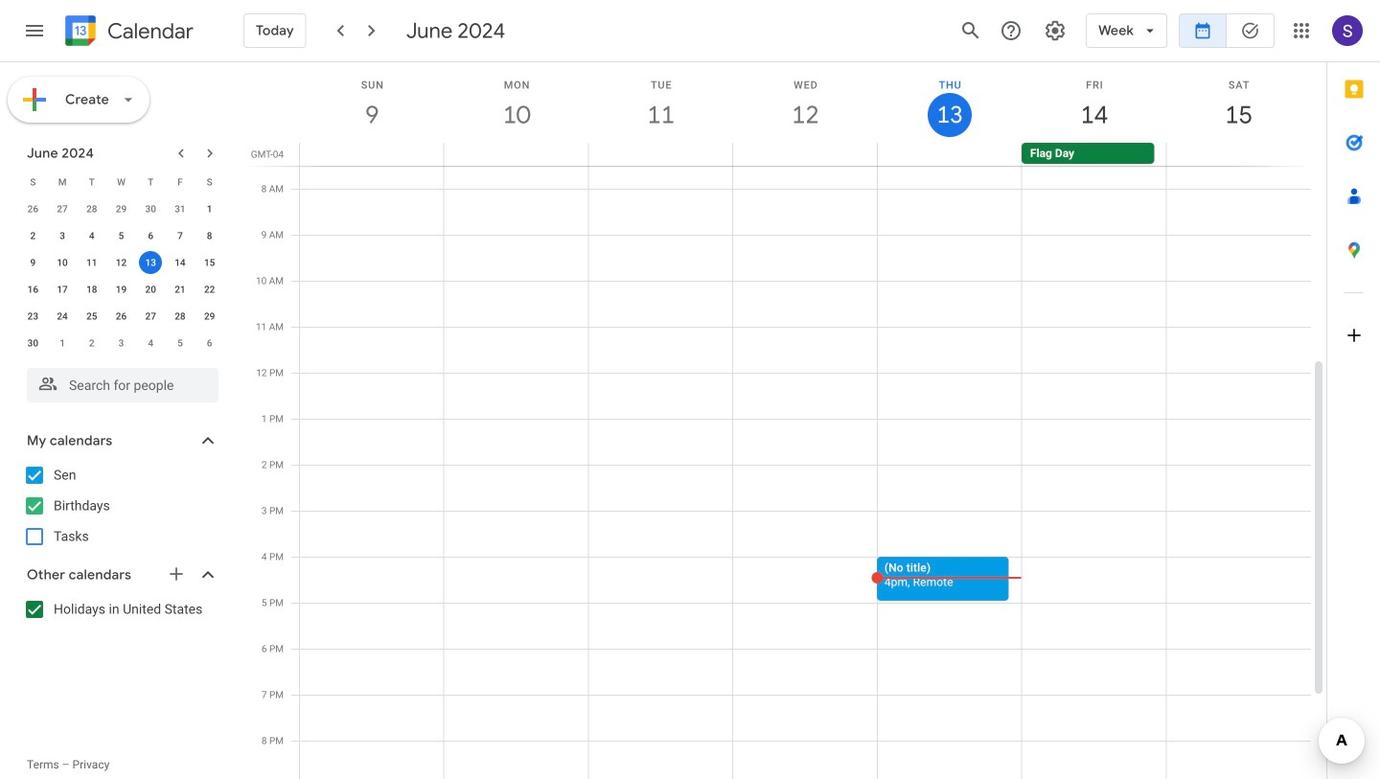 Task type: locate. For each thing, give the bounding box(es) containing it.
10 element
[[51, 251, 74, 274]]

tab list
[[1328, 62, 1380, 726]]

30 element
[[21, 332, 44, 355]]

may 31 element
[[169, 197, 192, 220]]

wednesday, june 12 element
[[733, 62, 878, 143]]

21 element
[[169, 278, 192, 301]]

28 element
[[169, 305, 192, 328]]

saturday, june 15 element
[[1167, 62, 1311, 143]]

tuesday, june 11 element
[[589, 62, 733, 143]]

None search field
[[0, 360, 238, 403]]

july 5 element
[[169, 332, 192, 355]]

18 element
[[80, 278, 103, 301]]

july 6 element
[[198, 332, 221, 355]]

settings menu image
[[1044, 19, 1067, 42]]

may 27 element
[[51, 197, 74, 220]]

may 26 element
[[21, 197, 44, 220]]

heading
[[104, 20, 194, 43]]

29 element
[[198, 305, 221, 328]]

11 element
[[80, 251, 103, 274]]

row group
[[18, 196, 224, 357]]

19 element
[[110, 278, 133, 301]]

1 element
[[198, 197, 221, 220]]

june 2024 grid
[[18, 169, 224, 357]]

cell
[[300, 143, 444, 166], [444, 143, 589, 166], [589, 143, 733, 166], [733, 143, 877, 166], [877, 143, 1022, 166], [1166, 143, 1310, 166], [136, 249, 165, 276]]

23 element
[[21, 305, 44, 328]]

grid
[[245, 62, 1327, 779]]

6 element
[[139, 224, 162, 247]]

july 3 element
[[110, 332, 133, 355]]

monday, june 10 element
[[445, 62, 589, 143]]

row
[[291, 143, 1327, 166], [18, 169, 224, 196], [18, 196, 224, 222], [18, 222, 224, 249], [18, 249, 224, 276], [18, 276, 224, 303], [18, 303, 224, 330], [18, 330, 224, 357]]



Task type: describe. For each thing, give the bounding box(es) containing it.
13, today element
[[139, 251, 162, 274]]

17 element
[[51, 278, 74, 301]]

sunday, june 9 element
[[300, 62, 445, 143]]

friday, june 14 element
[[1022, 62, 1167, 143]]

july 2 element
[[80, 332, 103, 355]]

july 1 element
[[51, 332, 74, 355]]

5 element
[[110, 224, 133, 247]]

8 element
[[198, 224, 221, 247]]

add other calendars image
[[167, 565, 186, 584]]

thursday, june 13, today element
[[878, 62, 1022, 143]]

9 element
[[21, 251, 44, 274]]

Search for people text field
[[38, 368, 207, 403]]

20 element
[[139, 278, 162, 301]]

25 element
[[80, 305, 103, 328]]

cell inside "june 2024" grid
[[136, 249, 165, 276]]

my calendars list
[[4, 460, 238, 552]]

may 30 element
[[139, 197, 162, 220]]

26 element
[[110, 305, 133, 328]]

4 element
[[80, 224, 103, 247]]

15 element
[[198, 251, 221, 274]]

may 29 element
[[110, 197, 133, 220]]

16 element
[[21, 278, 44, 301]]

heading inside calendar element
[[104, 20, 194, 43]]

july 4 element
[[139, 332, 162, 355]]

2 element
[[21, 224, 44, 247]]

3 element
[[51, 224, 74, 247]]

27 element
[[139, 305, 162, 328]]

may 28 element
[[80, 197, 103, 220]]

main drawer image
[[23, 19, 46, 42]]

22 element
[[198, 278, 221, 301]]

14 element
[[169, 251, 192, 274]]

24 element
[[51, 305, 74, 328]]

calendar element
[[61, 12, 194, 54]]

12 element
[[110, 251, 133, 274]]

7 element
[[169, 224, 192, 247]]



Task type: vqa. For each thing, say whether or not it's contained in the screenshot.
7 PM
no



